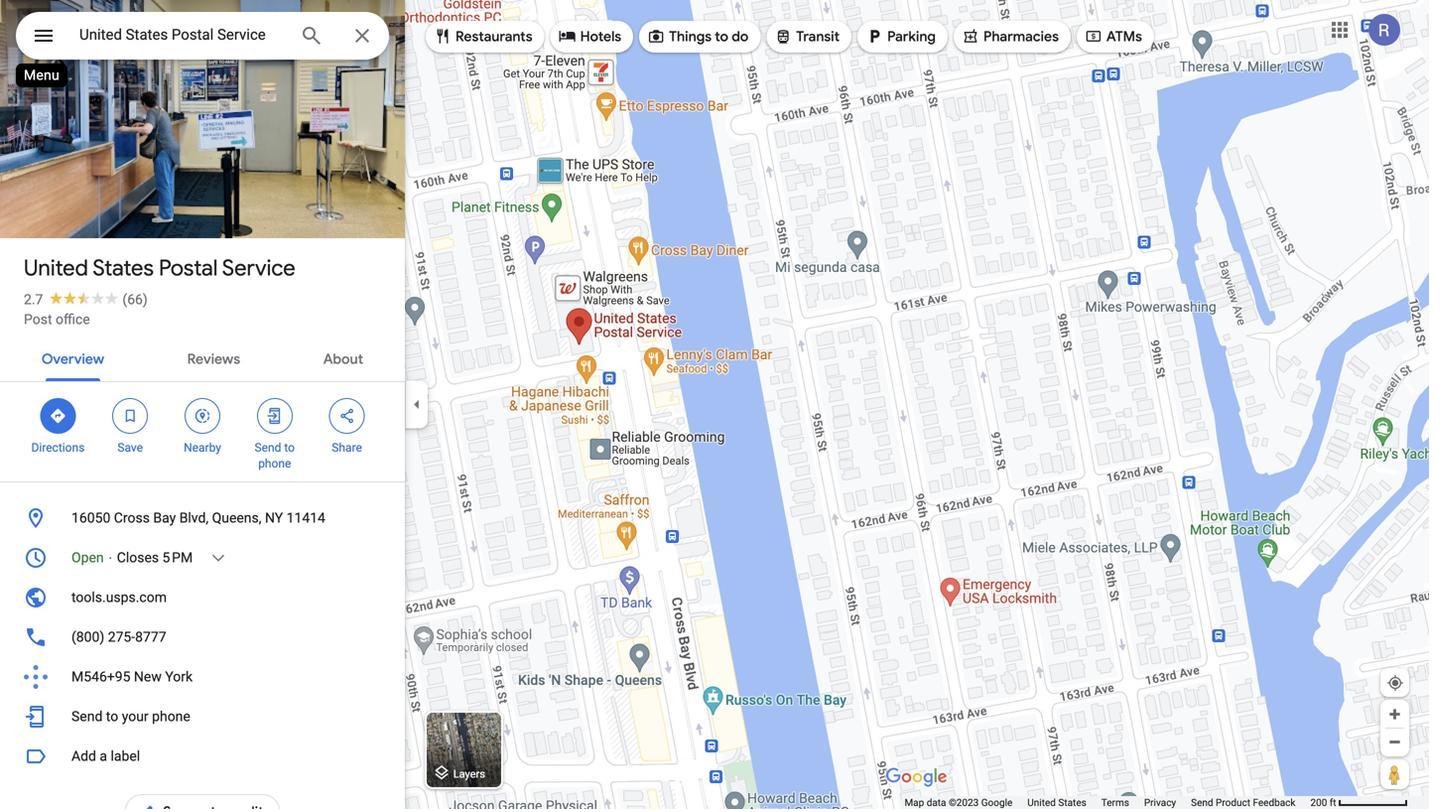 Task type: describe. For each thing, give the bounding box(es) containing it.
m546+95 new york button
[[0, 657, 405, 697]]

open ⋅ closes 5 pm
[[71, 550, 193, 566]]

⋅
[[107, 550, 113, 566]]

post office button
[[24, 310, 90, 330]]


[[866, 25, 884, 47]]


[[121, 405, 139, 427]]

photos
[[63, 197, 113, 215]]

google maps element
[[0, 0, 1430, 809]]


[[559, 25, 577, 47]]

send product feedback
[[1192, 797, 1296, 809]]


[[32, 21, 56, 50]]


[[962, 25, 980, 47]]

(66)
[[123, 291, 148, 308]]

parking
[[888, 28, 936, 46]]

postal
[[159, 254, 218, 282]]

send for send to your phone
[[71, 708, 103, 725]]

 hotels
[[559, 25, 622, 47]]

 things to do
[[648, 25, 749, 47]]

United States Postal Service field
[[16, 12, 389, 60]]

actions for united states postal service region
[[0, 382, 405, 482]]

collapse side panel image
[[406, 394, 428, 416]]

your
[[122, 708, 149, 725]]

zoom out image
[[1388, 735, 1403, 750]]

states for united states
[[1059, 797, 1087, 809]]


[[648, 25, 665, 47]]

about
[[323, 351, 364, 368]]

google
[[982, 797, 1013, 809]]

send to your phone button
[[0, 697, 405, 737]]

send product feedback button
[[1192, 796, 1296, 809]]

add a label
[[71, 748, 140, 765]]

5
[[51, 197, 60, 215]]

closes
[[117, 550, 159, 566]]

data
[[927, 797, 947, 809]]

to for send to phone
[[284, 441, 295, 455]]

map data ©2023 google
[[905, 797, 1013, 809]]

(800) 275-8777
[[71, 629, 166, 645]]

phone inside the send to phone
[[258, 457, 291, 471]]

5 photos
[[51, 197, 113, 215]]

©2023
[[949, 797, 979, 809]]

send for send product feedback
[[1192, 797, 1214, 809]]

things
[[669, 28, 712, 46]]

new
[[134, 669, 162, 685]]

post
[[24, 311, 52, 328]]

hotels
[[581, 28, 622, 46]]

11414
[[287, 510, 326, 526]]

terms
[[1102, 797, 1130, 809]]

none field inside united states postal service field
[[79, 23, 284, 47]]

share
[[332, 441, 362, 455]]

275-
[[108, 629, 135, 645]]

reviews button
[[171, 334, 256, 381]]


[[775, 25, 793, 47]]


[[434, 25, 452, 47]]


[[194, 405, 211, 427]]

send for send to phone
[[255, 441, 281, 455]]

m546+95 new york
[[71, 669, 193, 685]]

ny
[[265, 510, 283, 526]]

tools.usps.com
[[71, 589, 167, 606]]

send to your phone
[[71, 708, 190, 725]]

5 pm
[[162, 550, 193, 566]]

 atms
[[1085, 25, 1143, 47]]

 pharmacies
[[962, 25, 1059, 47]]

united for united states
[[1028, 797, 1056, 809]]

footer inside the google maps element
[[905, 796, 1311, 809]]

m546+95
[[71, 669, 131, 685]]

16050 cross bay blvd, queens, ny 11414 button
[[0, 498, 405, 538]]

do
[[732, 28, 749, 46]]

cross
[[114, 510, 150, 526]]



Task type: vqa. For each thing, say whether or not it's contained in the screenshot.


Task type: locate. For each thing, give the bounding box(es) containing it.
states for united states postal service
[[93, 254, 154, 282]]

pharmacies
[[984, 28, 1059, 46]]

0 vertical spatial united
[[24, 254, 88, 282]]

united inside main content
[[24, 254, 88, 282]]

send left product at the bottom right
[[1192, 797, 1214, 809]]

send inside button
[[71, 708, 103, 725]]

1 vertical spatial send
[[71, 708, 103, 725]]

0 horizontal spatial states
[[93, 254, 154, 282]]

directions
[[31, 441, 85, 455]]

tab list inside the google maps element
[[0, 334, 405, 381]]

 restaurants
[[434, 25, 533, 47]]

to inside the send to phone
[[284, 441, 295, 455]]

1 vertical spatial united
[[1028, 797, 1056, 809]]

united up 2.7
[[24, 254, 88, 282]]

show street view coverage image
[[1381, 760, 1410, 789]]

united inside button
[[1028, 797, 1056, 809]]

200
[[1311, 797, 1328, 809]]

2 horizontal spatial send
[[1192, 797, 1214, 809]]

overview button
[[26, 334, 120, 381]]

0 horizontal spatial phone
[[152, 708, 190, 725]]

 parking
[[866, 25, 936, 47]]

states up (66)
[[93, 254, 154, 282]]

to inside  things to do
[[715, 28, 729, 46]]

to
[[715, 28, 729, 46], [284, 441, 295, 455], [106, 708, 118, 725]]

send
[[255, 441, 281, 455], [71, 708, 103, 725], [1192, 797, 1214, 809]]

phone inside button
[[152, 708, 190, 725]]

ft
[[1330, 797, 1337, 809]]

layers
[[454, 768, 485, 780]]

send down 
[[255, 441, 281, 455]]

1 horizontal spatial send
[[255, 441, 281, 455]]

states left terms
[[1059, 797, 1087, 809]]

states inside button
[[1059, 797, 1087, 809]]

 button
[[16, 12, 71, 64]]

 search field
[[16, 12, 389, 64]]

restaurants
[[456, 28, 533, 46]]

phone down 
[[258, 457, 291, 471]]

service
[[222, 254, 296, 282]]

8777
[[135, 629, 166, 645]]

send inside the send to phone
[[255, 441, 281, 455]]

to inside button
[[106, 708, 118, 725]]

atms
[[1107, 28, 1143, 46]]

footer
[[905, 796, 1311, 809]]

united states button
[[1028, 796, 1087, 809]]

phone
[[258, 457, 291, 471], [152, 708, 190, 725]]


[[338, 405, 356, 427]]

2 horizontal spatial to
[[715, 28, 729, 46]]

16050 cross bay blvd, queens, ny 11414
[[71, 510, 326, 526]]

product
[[1216, 797, 1251, 809]]

1 vertical spatial to
[[284, 441, 295, 455]]

feedback
[[1254, 797, 1296, 809]]

1 horizontal spatial states
[[1059, 797, 1087, 809]]

1 horizontal spatial united
[[1028, 797, 1056, 809]]

show your location image
[[1387, 674, 1405, 692]]

zoom in image
[[1388, 707, 1403, 722]]

united states postal service
[[24, 254, 296, 282]]

photo of united states postal service image
[[0, 0, 405, 389]]

(800) 275-8777 button
[[0, 618, 405, 657]]

about button
[[308, 334, 379, 381]]

tab list
[[0, 334, 405, 381]]

map
[[905, 797, 925, 809]]

to left your
[[106, 708, 118, 725]]

1 vertical spatial phone
[[152, 708, 190, 725]]


[[266, 405, 284, 427]]

united right google
[[1028, 797, 1056, 809]]

privacy button
[[1145, 796, 1177, 809]]

label
[[111, 748, 140, 765]]

queens,
[[212, 510, 262, 526]]

information for united states postal service region
[[0, 498, 405, 737]]

reviews
[[187, 351, 240, 368]]

0 vertical spatial states
[[93, 254, 154, 282]]

0 vertical spatial send
[[255, 441, 281, 455]]

united states
[[1028, 797, 1087, 809]]

tab list containing overview
[[0, 334, 405, 381]]

terms button
[[1102, 796, 1130, 809]]

0 horizontal spatial send
[[71, 708, 103, 725]]

overview
[[42, 351, 104, 368]]

None field
[[79, 23, 284, 47]]

post office
[[24, 311, 90, 328]]

5 photos button
[[15, 189, 120, 223]]

privacy
[[1145, 797, 1177, 809]]


[[1085, 25, 1103, 47]]

send inside 'button'
[[1192, 797, 1214, 809]]


[[49, 405, 67, 427]]

tools.usps.com link
[[0, 578, 405, 618]]

1 vertical spatial states
[[1059, 797, 1087, 809]]

0 vertical spatial phone
[[258, 457, 291, 471]]

200 ft button
[[1311, 797, 1409, 809]]

phone right your
[[152, 708, 190, 725]]

to for send to your phone
[[106, 708, 118, 725]]

show open hours for the week image
[[210, 549, 228, 567]]

bay
[[153, 510, 176, 526]]

send up add
[[71, 708, 103, 725]]

66 reviews element
[[123, 291, 148, 308]]

footer containing map data ©2023 google
[[905, 796, 1311, 809]]

save
[[118, 441, 143, 455]]

york
[[165, 669, 193, 685]]

blvd,
[[179, 510, 209, 526]]

nearby
[[184, 441, 221, 455]]

16050
[[71, 510, 111, 526]]

2 vertical spatial to
[[106, 708, 118, 725]]

google account: ruby anderson  
(rubyanndersson@gmail.com) image
[[1369, 14, 1401, 46]]

add
[[71, 748, 96, 765]]

hours image
[[24, 546, 48, 570]]

1 horizontal spatial phone
[[258, 457, 291, 471]]

0 horizontal spatial to
[[106, 708, 118, 725]]

200 ft
[[1311, 797, 1337, 809]]

(800)
[[71, 629, 105, 645]]

2 vertical spatial send
[[1192, 797, 1214, 809]]

2.7
[[24, 291, 43, 308]]

transit
[[797, 28, 840, 46]]

states inside main content
[[93, 254, 154, 282]]

united states postal service main content
[[0, 0, 405, 809]]

united for united states postal service
[[24, 254, 88, 282]]

send to phone
[[255, 441, 295, 471]]

open
[[71, 550, 104, 566]]

0 horizontal spatial united
[[24, 254, 88, 282]]

to left do
[[715, 28, 729, 46]]

0 vertical spatial to
[[715, 28, 729, 46]]

to left share on the bottom left
[[284, 441, 295, 455]]

1 horizontal spatial to
[[284, 441, 295, 455]]

states
[[93, 254, 154, 282], [1059, 797, 1087, 809]]

united
[[24, 254, 88, 282], [1028, 797, 1056, 809]]

2.7 stars image
[[43, 291, 123, 304]]

add a label button
[[0, 737, 405, 776]]



